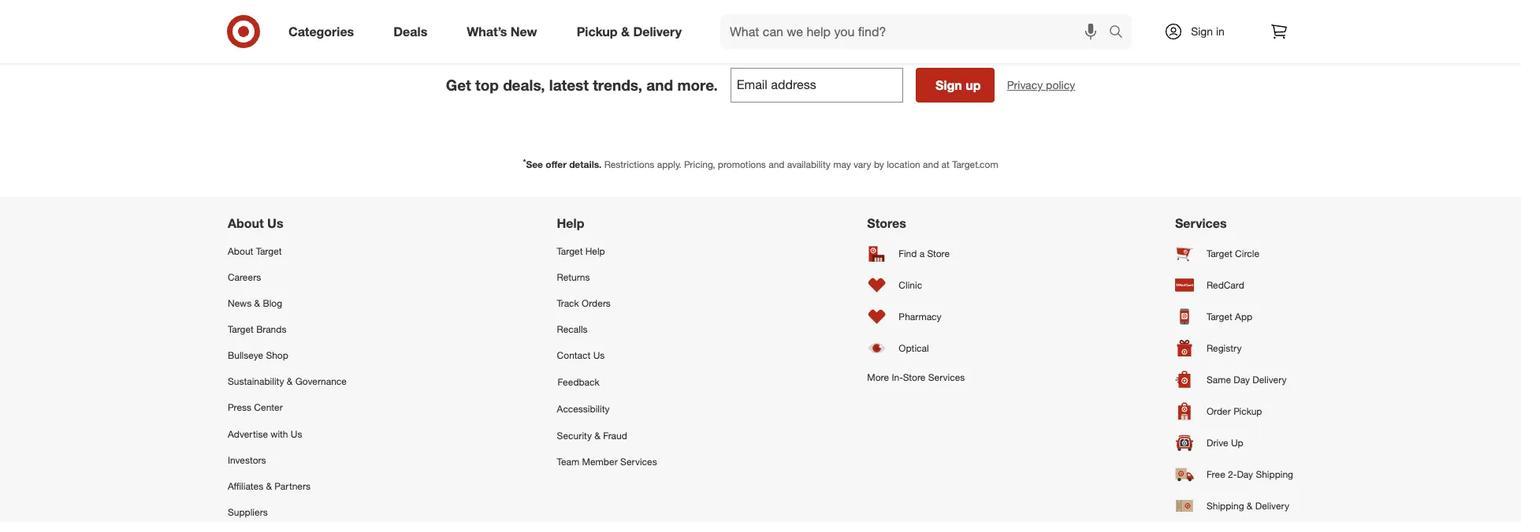 Task type: vqa. For each thing, say whether or not it's contained in the screenshot.
bottom help
yes



Task type: describe. For each thing, give the bounding box(es) containing it.
drive
[[1207, 437, 1229, 449]]

sustainability & governance link
[[228, 368, 347, 394]]

contact us
[[557, 349, 605, 361]]

in
[[1217, 24, 1225, 38]]

offer
[[546, 159, 567, 171]]

affiliates & partners link
[[228, 473, 347, 499]]

new
[[511, 24, 538, 39]]

at
[[942, 159, 950, 171]]

target inside 'link'
[[256, 245, 282, 257]]

advertise with us
[[228, 428, 302, 440]]

shipping inside 'shipping & delivery' link
[[1207, 500, 1245, 512]]

categories link
[[275, 14, 374, 49]]

contact
[[557, 349, 591, 361]]

bullseye shop
[[228, 349, 289, 361]]

press center
[[228, 402, 283, 413]]

team member services link
[[557, 448, 657, 474]]

us for about us
[[267, 216, 284, 231]]

optical link
[[868, 332, 965, 364]]

deals link
[[380, 14, 447, 49]]

delivery for same day delivery
[[1253, 374, 1287, 385]]

us for contact us
[[593, 349, 605, 361]]

latest
[[549, 76, 589, 94]]

*
[[523, 157, 526, 167]]

suppliers link
[[228, 499, 347, 522]]

stores
[[868, 216, 907, 231]]

store for in-
[[904, 371, 926, 383]]

affiliates & partners
[[228, 480, 311, 492]]

up
[[966, 77, 981, 93]]

order
[[1207, 405, 1232, 417]]

security & fraud
[[557, 429, 628, 441]]

2-
[[1229, 468, 1238, 480]]

location
[[887, 159, 921, 171]]

about for about target
[[228, 245, 253, 257]]

optical
[[899, 342, 929, 354]]

news & blog
[[228, 297, 282, 309]]

policy
[[1046, 78, 1076, 92]]

sign in
[[1192, 24, 1225, 38]]

accessibility link
[[557, 396, 657, 422]]

team
[[557, 455, 580, 467]]

what's new link
[[454, 14, 557, 49]]

feedback
[[558, 376, 600, 388]]

same day delivery link
[[1176, 364, 1294, 395]]

more.
[[678, 76, 718, 94]]

sign up button
[[916, 68, 995, 103]]

registry
[[1207, 342, 1242, 354]]

store for a
[[928, 247, 950, 259]]

security
[[557, 429, 592, 441]]

* see offer details. restrictions apply. pricing, promotions and availability may vary by location and at target.com
[[523, 157, 999, 171]]

sustainability & governance
[[228, 375, 347, 387]]

investors link
[[228, 447, 347, 473]]

target for target app
[[1207, 311, 1233, 322]]

pickup inside pickup & delivery link
[[577, 24, 618, 39]]

suppliers
[[228, 506, 268, 518]]

get top deals, latest trends, and more.
[[446, 76, 718, 94]]

press center link
[[228, 394, 347, 421]]

free 2-day shipping
[[1207, 468, 1294, 480]]

feedback button
[[557, 368, 657, 396]]

member
[[582, 455, 618, 467]]

order pickup link
[[1176, 395, 1294, 427]]

privacy policy link
[[1008, 77, 1076, 93]]

0 vertical spatial services
[[1176, 216, 1227, 231]]

2 vertical spatial services
[[621, 455, 657, 467]]

target help link
[[557, 238, 657, 264]]

returns link
[[557, 264, 657, 290]]

target app link
[[1176, 301, 1294, 332]]

news & blog link
[[228, 290, 347, 316]]

trends,
[[593, 76, 643, 94]]

partners
[[275, 480, 311, 492]]

pharmacy link
[[868, 301, 965, 332]]

registry link
[[1176, 332, 1294, 364]]

free 2-day shipping link
[[1176, 458, 1294, 490]]

app
[[1236, 311, 1253, 322]]

redcard link
[[1176, 269, 1294, 301]]

brands
[[256, 323, 287, 335]]

& for news
[[254, 297, 260, 309]]

vary
[[854, 159, 872, 171]]

same
[[1207, 374, 1232, 385]]

delivery for shipping & delivery
[[1256, 500, 1290, 512]]

circle
[[1236, 247, 1260, 259]]

fraud
[[603, 429, 628, 441]]

with
[[271, 428, 288, 440]]

top
[[476, 76, 499, 94]]

news
[[228, 297, 252, 309]]

about for about us
[[228, 216, 264, 231]]



Task type: locate. For each thing, give the bounding box(es) containing it.
redcard
[[1207, 279, 1245, 291]]

security & fraud link
[[557, 422, 657, 448]]

0 vertical spatial shipping
[[1256, 468, 1294, 480]]

pharmacy
[[899, 311, 942, 322]]

about target link
[[228, 238, 347, 264]]

target circle
[[1207, 247, 1260, 259]]

& down free 2-day shipping
[[1247, 500, 1253, 512]]

target left the circle
[[1207, 247, 1233, 259]]

free
[[1207, 468, 1226, 480]]

delivery up "order pickup"
[[1253, 374, 1287, 385]]

delivery up trends,
[[634, 24, 682, 39]]

shipping
[[1256, 468, 1294, 480], [1207, 500, 1245, 512]]

target down about us
[[256, 245, 282, 257]]

0 horizontal spatial shipping
[[1207, 500, 1245, 512]]

& left fraud
[[595, 429, 601, 441]]

pickup & delivery link
[[564, 14, 702, 49]]

sponsored
[[1266, 27, 1313, 39]]

1 vertical spatial about
[[228, 245, 253, 257]]

0 vertical spatial store
[[928, 247, 950, 259]]

0 horizontal spatial us
[[267, 216, 284, 231]]

1 horizontal spatial shipping
[[1256, 468, 1294, 480]]

2 vertical spatial delivery
[[1256, 500, 1290, 512]]

& up trends,
[[621, 24, 630, 39]]

search
[[1102, 25, 1140, 41]]

1 horizontal spatial us
[[291, 428, 302, 440]]

recalls
[[557, 323, 588, 335]]

in-
[[892, 371, 904, 383]]

1 vertical spatial pickup
[[1234, 405, 1263, 417]]

sign up
[[936, 77, 981, 93]]

may
[[834, 159, 851, 171]]

apply.
[[657, 159, 682, 171]]

pickup inside order pickup link
[[1234, 405, 1263, 417]]

us right contact
[[593, 349, 605, 361]]

drive up link
[[1176, 427, 1294, 458]]

target circle link
[[1176, 238, 1294, 269]]

1 vertical spatial store
[[904, 371, 926, 383]]

categories
[[289, 24, 354, 39]]

target up returns
[[557, 245, 583, 257]]

and
[[647, 76, 674, 94], [769, 159, 785, 171], [923, 159, 939, 171]]

see
[[526, 159, 543, 171]]

up
[[1232, 437, 1244, 449]]

sign left up
[[936, 77, 963, 93]]

1 vertical spatial us
[[593, 349, 605, 361]]

target brands link
[[228, 316, 347, 342]]

advertise
[[228, 428, 268, 440]]

1 vertical spatial sign
[[936, 77, 963, 93]]

2 horizontal spatial services
[[1176, 216, 1227, 231]]

sign inside button
[[936, 77, 963, 93]]

& right affiliates
[[266, 480, 272, 492]]

about inside about target 'link'
[[228, 245, 253, 257]]

pickup & delivery
[[577, 24, 682, 39]]

affiliates
[[228, 480, 263, 492]]

bullseye
[[228, 349, 263, 361]]

press
[[228, 402, 252, 413]]

about up careers
[[228, 245, 253, 257]]

store down optical link
[[904, 371, 926, 383]]

2 horizontal spatial and
[[923, 159, 939, 171]]

drive up
[[1207, 437, 1244, 449]]

promotions
[[718, 159, 766, 171]]

services up target circle
[[1176, 216, 1227, 231]]

1 vertical spatial day
[[1238, 468, 1254, 480]]

pickup up get top deals, latest trends, and more.
[[577, 24, 618, 39]]

delivery down free 2-day shipping
[[1256, 500, 1290, 512]]

0 vertical spatial delivery
[[634, 24, 682, 39]]

1 vertical spatial services
[[929, 371, 965, 383]]

details.
[[569, 159, 602, 171]]

services down optical link
[[929, 371, 965, 383]]

&
[[621, 24, 630, 39], [254, 297, 260, 309], [287, 375, 293, 387], [595, 429, 601, 441], [266, 480, 272, 492], [1247, 500, 1253, 512]]

& for pickup
[[621, 24, 630, 39]]

0 vertical spatial day
[[1234, 374, 1251, 385]]

us
[[267, 216, 284, 231], [593, 349, 605, 361], [291, 428, 302, 440]]

0 vertical spatial us
[[267, 216, 284, 231]]

more in-store services
[[868, 371, 965, 383]]

advertisement region
[[209, 0, 1313, 26]]

target for target help
[[557, 245, 583, 257]]

1 vertical spatial delivery
[[1253, 374, 1287, 385]]

sign left in
[[1192, 24, 1214, 38]]

& for shipping
[[1247, 500, 1253, 512]]

help up the "target help"
[[557, 216, 585, 231]]

about us
[[228, 216, 284, 231]]

& down bullseye shop link
[[287, 375, 293, 387]]

returns
[[557, 271, 590, 283]]

& left blog
[[254, 297, 260, 309]]

1 horizontal spatial sign
[[1192, 24, 1214, 38]]

store
[[928, 247, 950, 259], [904, 371, 926, 383]]

0 horizontal spatial help
[[557, 216, 585, 231]]

track
[[557, 297, 579, 309]]

governance
[[295, 375, 347, 387]]

deals
[[394, 24, 428, 39]]

0 vertical spatial help
[[557, 216, 585, 231]]

shipping up shipping & delivery
[[1256, 468, 1294, 480]]

0 vertical spatial sign
[[1192, 24, 1214, 38]]

pickup
[[577, 24, 618, 39], [1234, 405, 1263, 417]]

delivery for pickup & delivery
[[634, 24, 682, 39]]

target brands
[[228, 323, 287, 335]]

& for security
[[595, 429, 601, 441]]

availability
[[788, 159, 831, 171]]

2 horizontal spatial us
[[593, 349, 605, 361]]

target help
[[557, 245, 605, 257]]

pickup right order
[[1234, 405, 1263, 417]]

1 horizontal spatial pickup
[[1234, 405, 1263, 417]]

us right with on the left bottom of page
[[291, 428, 302, 440]]

1 horizontal spatial and
[[769, 159, 785, 171]]

privacy policy
[[1008, 78, 1076, 92]]

target.com
[[953, 159, 999, 171]]

services
[[1176, 216, 1227, 231], [929, 371, 965, 383], [621, 455, 657, 467]]

0 horizontal spatial services
[[621, 455, 657, 467]]

target for target brands
[[228, 323, 254, 335]]

0 horizontal spatial store
[[904, 371, 926, 383]]

help up returns link
[[586, 245, 605, 257]]

1 horizontal spatial help
[[586, 245, 605, 257]]

sign
[[1192, 24, 1214, 38], [936, 77, 963, 93]]

1 vertical spatial shipping
[[1207, 500, 1245, 512]]

and left availability
[[769, 159, 785, 171]]

accessibility
[[557, 403, 610, 415]]

bullseye shop link
[[228, 342, 347, 368]]

& inside "link"
[[266, 480, 272, 492]]

day right free on the bottom right of page
[[1238, 468, 1254, 480]]

1 about from the top
[[228, 216, 264, 231]]

us up about target 'link'
[[267, 216, 284, 231]]

0 horizontal spatial sign
[[936, 77, 963, 93]]

& inside "link"
[[254, 297, 260, 309]]

2 about from the top
[[228, 245, 253, 257]]

target left app
[[1207, 311, 1233, 322]]

day right same
[[1234, 374, 1251, 385]]

more in-store services link
[[868, 364, 965, 390]]

sign for sign up
[[936, 77, 963, 93]]

0 horizontal spatial pickup
[[577, 24, 618, 39]]

1 horizontal spatial store
[[928, 247, 950, 259]]

get
[[446, 76, 471, 94]]

about target
[[228, 245, 282, 257]]

find a store link
[[868, 238, 965, 269]]

services down fraud
[[621, 455, 657, 467]]

& for affiliates
[[266, 480, 272, 492]]

target for target circle
[[1207, 247, 1233, 259]]

sign for sign in
[[1192, 24, 1214, 38]]

track orders
[[557, 297, 611, 309]]

orders
[[582, 297, 611, 309]]

deals,
[[503, 76, 545, 94]]

privacy
[[1008, 78, 1043, 92]]

1 vertical spatial help
[[586, 245, 605, 257]]

0 vertical spatial pickup
[[577, 24, 618, 39]]

pricing,
[[684, 159, 716, 171]]

1 horizontal spatial services
[[929, 371, 965, 383]]

store right 'a'
[[928, 247, 950, 259]]

shipping inside free 2-day shipping link
[[1256, 468, 1294, 480]]

None text field
[[731, 68, 903, 103]]

and left more.
[[647, 76, 674, 94]]

team member services
[[557, 455, 657, 467]]

blog
[[263, 297, 282, 309]]

by
[[874, 159, 885, 171]]

2 vertical spatial us
[[291, 428, 302, 440]]

same day delivery
[[1207, 374, 1287, 385]]

shipping down '2-'
[[1207, 500, 1245, 512]]

track orders link
[[557, 290, 657, 316]]

and left at in the right top of the page
[[923, 159, 939, 171]]

0 horizontal spatial and
[[647, 76, 674, 94]]

target app
[[1207, 311, 1253, 322]]

0 vertical spatial about
[[228, 216, 264, 231]]

about up "about target"
[[228, 216, 264, 231]]

what's new
[[467, 24, 538, 39]]

shipping & delivery
[[1207, 500, 1290, 512]]

& for sustainability
[[287, 375, 293, 387]]

target down news on the left of the page
[[228, 323, 254, 335]]

What can we help you find? suggestions appear below search field
[[721, 14, 1113, 49]]

restrictions
[[605, 159, 655, 171]]

recalls link
[[557, 316, 657, 342]]

careers link
[[228, 264, 347, 290]]

sign in link
[[1151, 14, 1250, 49]]



